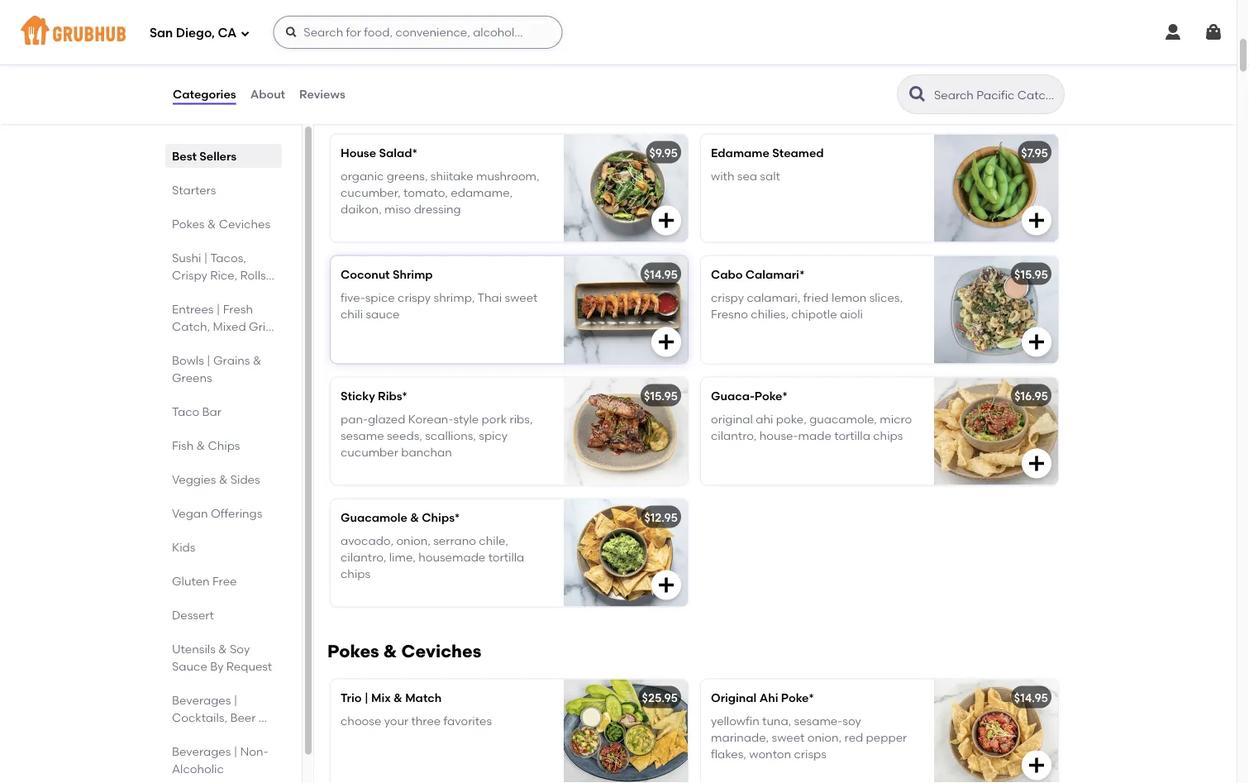 Task type: vqa. For each thing, say whether or not it's contained in the screenshot.
right Pokes & Ceviches
yes



Task type: describe. For each thing, give the bounding box(es) containing it.
beverages | cocktails, beer & wine tab
[[172, 692, 275, 742]]

lemon inside house-made creamy chowder, applewood bacon, yukon gold potato, lemon oil, crispy shallots, grilled bread
[[385, 81, 420, 95]]

categories
[[173, 87, 236, 101]]

glazed inside the pan-glazed korean-style pork ribs, sesame seeds, scallions, spicy cucumber banchan
[[368, 412, 406, 426]]

& inside fish & chips tab
[[197, 438, 205, 452]]

fish & chips
[[172, 438, 240, 452]]

salmon
[[341, 24, 384, 38]]

diego,
[[176, 26, 215, 41]]

search icon image
[[908, 84, 928, 104]]

poke,
[[777, 412, 807, 426]]

original ahi poke, guacamole, micro cilantro, house-made tortilla chips
[[711, 412, 913, 443]]

dessert tab
[[172, 606, 275, 624]]

calamari,
[[747, 290, 801, 305]]

pan-glazed korean-style pork ribs, sesame seeds, scallions, spicy cucumber banchan
[[341, 412, 533, 460]]

shrimp,
[[434, 290, 475, 305]]

shiitake miso soup* image
[[935, 13, 1059, 120]]

bar
[[202, 405, 222, 419]]

favorites
[[444, 714, 492, 728]]

1 vertical spatial bowls
[[172, 353, 204, 367]]

your
[[384, 714, 409, 728]]

grill
[[249, 319, 271, 333]]

1 beverages from the top
[[172, 693, 231, 707]]

reviews
[[300, 87, 346, 101]]

yukon
[[450, 64, 483, 78]]

svg image inside main navigation navigation
[[1164, 22, 1184, 42]]

steamed
[[773, 145, 824, 160]]

shiitake inside glazed shiitake mushroom, soft tofu, scallion
[[752, 47, 795, 61]]

utensils
[[172, 642, 216, 656]]

house- inside house-made creamy chowder, applewood bacon, yukon gold potato, lemon oil, crispy shallots, grilled bread
[[341, 47, 380, 61]]

& right grains
[[253, 353, 262, 367]]

kids
[[172, 540, 196, 554]]

original
[[711, 412, 754, 426]]

chipotle
[[792, 307, 838, 321]]

crisps
[[795, 748, 827, 762]]

& inside 'utensils & soy sauce by request'
[[218, 642, 227, 656]]

beer
[[230, 711, 256, 725]]

1 vertical spatial ceviches
[[402, 641, 482, 662]]

cilantro, inside avocado, onion, serrano chile, cilantro, lime, housemade tortilla chips
[[341, 550, 387, 565]]

chips inside avocado, onion, serrano chile, cilantro, lime, housemade tortilla chips
[[341, 567, 371, 581]]

original
[[711, 691, 757, 705]]

veggies & sides
[[172, 472, 260, 486]]

by
[[210, 659, 224, 673]]

sticky ribs* image
[[564, 378, 688, 485]]

tortilla inside original ahi poke, guacamole, micro cilantro, house-made tortilla chips
[[835, 429, 871, 443]]

choose
[[341, 714, 382, 728]]

sticky
[[341, 389, 375, 403]]

main navigation navigation
[[0, 0, 1238, 65]]

avocado, onion, serrano chile, cilantro, lime, housemade tortilla chips
[[341, 534, 525, 581]]

tacos,
[[210, 251, 246, 265]]

lemon inside crispy calamari, fried lemon slices, fresno chilies, chipotle aioli
[[832, 290, 867, 305]]

chips inside original ahi poke, guacamole, micro cilantro, house-made tortilla chips
[[874, 429, 904, 443]]

wine
[[172, 728, 201, 742]]

taco bar
[[172, 405, 222, 419]]

chili
[[341, 307, 363, 321]]

vegan offerings
[[172, 506, 262, 520]]

sesame-
[[795, 714, 843, 728]]

& down "crispy"
[[172, 285, 181, 299]]

salad*
[[379, 145, 418, 160]]

$12.95
[[645, 510, 678, 524]]

edamame,
[[451, 186, 513, 200]]

veggies & sides tab
[[172, 471, 275, 488]]

sauce
[[366, 307, 400, 321]]

micro
[[880, 412, 913, 426]]

mushroom, inside glazed shiitake mushroom, soft tofu, scallion
[[798, 47, 861, 61]]

guaca-poke*
[[711, 389, 788, 403]]

$25.95
[[642, 691, 678, 705]]

| right sushi
[[204, 251, 208, 265]]

$9.95
[[650, 145, 678, 160]]

cilantro, inside original ahi poke, guacamole, micro cilantro, house-made tortilla chips
[[711, 429, 757, 443]]

tofu,
[[887, 47, 913, 61]]

avocado,
[[341, 534, 394, 548]]

chips*
[[422, 510, 460, 524]]

made inside original ahi poke, guacamole, micro cilantro, house-made tortilla chips
[[799, 429, 832, 443]]

daikon,
[[341, 202, 382, 217]]

salt
[[761, 169, 781, 183]]

onion, inside yellowfin tuna, sesame-soy marinade, sweet onion, red pepper flakes, wonton crisps
[[808, 731, 842, 745]]

0 vertical spatial bowls
[[184, 285, 216, 299]]

1 vertical spatial pokes
[[328, 641, 380, 662]]

reviews button
[[299, 65, 346, 124]]

organic greens, shiitake mushroom, cucumber, tomato, edamame, daikon, miso dressing
[[341, 169, 540, 217]]

greens
[[172, 371, 212, 385]]

offerings
[[211, 506, 262, 520]]

fresh
[[223, 302, 253, 316]]

& left chips*
[[410, 510, 419, 524]]

1 horizontal spatial pokes & ceviches
[[328, 641, 482, 662]]

pork
[[482, 412, 507, 426]]

sides
[[230, 472, 260, 486]]

cabo calamari*
[[711, 267, 805, 281]]

cabo
[[711, 267, 743, 281]]

fresno
[[711, 307, 749, 321]]

2 beverages from the top
[[172, 745, 231, 759]]

crispy calamari, fried lemon slices, fresno chilies, chipotle aioli
[[711, 290, 903, 321]]

gluten free
[[172, 574, 237, 588]]

korean-
[[409, 412, 454, 426]]

ahi
[[760, 691, 779, 705]]

soy
[[843, 714, 862, 728]]

starters
[[172, 183, 216, 197]]

guaca-
[[711, 389, 755, 403]]

tomato,
[[404, 186, 448, 200]]

taco
[[172, 405, 200, 419]]

grilled
[[341, 98, 376, 112]]

& left more
[[172, 337, 181, 351]]

& right mix
[[394, 691, 403, 705]]

& inside beverages | cocktails, beer & wine beverages | non- alcoholic
[[259, 711, 267, 725]]

coconut shrimp image
[[564, 256, 688, 363]]

$15.95 for crispy calamari, fried lemon slices, fresno chilies, chipotle aioli
[[1015, 267, 1049, 281]]

| up beer
[[234, 693, 238, 707]]

categories button
[[172, 65, 237, 124]]

beverages | non- alcoholic tab
[[172, 743, 275, 778]]

sushi | tacos, crispy rice, rolls & bowls entrees | fresh catch, mixed grill & more bowls | grains & greens
[[172, 251, 271, 385]]

soy
[[230, 642, 250, 656]]

tortilla inside avocado, onion, serrano chile, cilantro, lime, housemade tortilla chips
[[489, 550, 525, 565]]

catch,
[[172, 319, 210, 333]]

guacamole,
[[810, 412, 878, 426]]



Task type: locate. For each thing, give the bounding box(es) containing it.
bowls up greens
[[172, 353, 204, 367]]

made down salmon chowder*
[[380, 47, 413, 61]]

onion, up 'lime,'
[[397, 534, 431, 548]]

dressing
[[414, 202, 461, 217]]

red
[[845, 731, 864, 745]]

1 horizontal spatial tortilla
[[835, 429, 871, 443]]

scallion
[[711, 64, 754, 78]]

fried
[[804, 290, 829, 305]]

yellowfin
[[711, 714, 760, 728]]

$14.95 for yellowfin tuna, sesame-soy marinade, sweet onion, red pepper flakes, wonton crisps
[[1015, 691, 1049, 705]]

& up trio | mix & match
[[384, 641, 397, 662]]

0 horizontal spatial ceviches
[[219, 217, 270, 231]]

mix
[[371, 691, 391, 705]]

svg image
[[1164, 22, 1184, 42], [657, 210, 677, 230], [657, 332, 677, 352], [1027, 756, 1047, 775]]

edamame steamed
[[711, 145, 824, 160]]

$16.95
[[1015, 389, 1049, 403]]

0 vertical spatial $15.95
[[1015, 267, 1049, 281]]

Search for food, convenience, alcohol... search field
[[273, 16, 563, 49]]

0 vertical spatial $14.95
[[644, 267, 678, 281]]

1 vertical spatial $15.95
[[644, 389, 678, 403]]

fish & chips tab
[[172, 437, 275, 454]]

banchan
[[401, 446, 452, 460]]

sweet inside five-spice crispy shrimp, thai sweet chili sauce
[[505, 290, 538, 305]]

1 vertical spatial tortilla
[[489, 550, 525, 565]]

five-
[[341, 290, 365, 305]]

trio | mix & match
[[341, 691, 442, 705]]

crispy up fresno
[[711, 290, 745, 305]]

thai
[[478, 290, 502, 305]]

tortilla down guacamole,
[[835, 429, 871, 443]]

cabo calamari* image
[[935, 256, 1059, 363]]

veggies
[[172, 472, 216, 486]]

1 horizontal spatial mushroom,
[[798, 47, 861, 61]]

$7.95
[[1022, 145, 1049, 160]]

0 vertical spatial beverages
[[172, 693, 231, 707]]

0 horizontal spatial cilantro,
[[341, 550, 387, 565]]

shiitake up tomato,
[[431, 169, 474, 183]]

0 horizontal spatial lemon
[[385, 81, 420, 95]]

1 horizontal spatial shiitake
[[752, 47, 795, 61]]

calamari*
[[746, 267, 805, 281]]

1 horizontal spatial crispy
[[441, 81, 474, 95]]

sellers
[[200, 149, 237, 163]]

chips
[[208, 438, 240, 452]]

1 vertical spatial onion,
[[808, 731, 842, 745]]

svg image
[[1204, 22, 1224, 42], [285, 26, 298, 39], [240, 29, 250, 38], [1027, 89, 1047, 109], [1027, 210, 1047, 230], [1027, 332, 1047, 352], [1027, 454, 1047, 473], [657, 575, 677, 595]]

taco bar tab
[[172, 403, 275, 420]]

0 horizontal spatial onion,
[[397, 534, 431, 548]]

crispy down shrimp in the top left of the page
[[398, 290, 431, 305]]

non-
[[240, 745, 269, 759]]

chips down avocado,
[[341, 567, 371, 581]]

house- up applewood
[[341, 47, 380, 61]]

shrimp
[[393, 267, 433, 281]]

svg image for five-spice crispy shrimp, thai sweet chili sauce
[[657, 332, 677, 352]]

chowder,
[[461, 47, 513, 61]]

glazed
[[711, 47, 749, 61], [368, 412, 406, 426]]

slices,
[[870, 290, 903, 305]]

pokes & ceviches tab
[[172, 215, 275, 232]]

cucumber,
[[341, 186, 401, 200]]

beverages | cocktails, beer & wine beverages | non- alcoholic
[[172, 693, 269, 776]]

style
[[454, 412, 479, 426]]

lemon up aioli at the right
[[832, 290, 867, 305]]

bowls up entrees
[[184, 285, 216, 299]]

beverages up cocktails,
[[172, 693, 231, 707]]

utensils & soy sauce by request
[[172, 642, 272, 673]]

1 vertical spatial lemon
[[832, 290, 867, 305]]

kids tab
[[172, 539, 275, 556]]

house- inside original ahi poke, guacamole, micro cilantro, house-made tortilla chips
[[760, 429, 799, 443]]

onion, inside avocado, onion, serrano chile, cilantro, lime, housemade tortilla chips
[[397, 534, 431, 548]]

0 vertical spatial shiitake
[[752, 47, 795, 61]]

0 vertical spatial onion,
[[397, 534, 431, 548]]

svg image for yellowfin tuna, sesame-soy marinade, sweet onion, red pepper flakes, wonton crisps
[[1027, 756, 1047, 775]]

mushroom, up edamame,
[[477, 169, 540, 183]]

sweet right the thai
[[505, 290, 538, 305]]

crispy inside house-made creamy chowder, applewood bacon, yukon gold potato, lemon oil, crispy shallots, grilled bread
[[441, 81, 474, 95]]

2 horizontal spatial crispy
[[711, 290, 745, 305]]

0 vertical spatial chips
[[874, 429, 904, 443]]

& right fish
[[197, 438, 205, 452]]

1 vertical spatial mushroom,
[[477, 169, 540, 183]]

best sellers tab
[[172, 147, 275, 165]]

ribs*
[[378, 389, 408, 403]]

& down starters tab
[[207, 217, 216, 231]]

trio | mix & match image
[[564, 679, 688, 783]]

1 horizontal spatial ceviches
[[402, 641, 482, 662]]

1 horizontal spatial house-
[[760, 429, 799, 443]]

$15.95 for pan-glazed korean-style pork ribs, sesame seeds, scallions, spicy cucumber banchan
[[644, 389, 678, 403]]

request
[[227, 659, 272, 673]]

coconut shrimp
[[341, 267, 433, 281]]

dessert
[[172, 608, 214, 622]]

ceviches inside tab
[[219, 217, 270, 231]]

fish
[[172, 438, 194, 452]]

lemon up 'bread'
[[385, 81, 420, 95]]

& left soy
[[218, 642, 227, 656]]

| left non-
[[234, 745, 238, 759]]

0 vertical spatial sweet
[[505, 290, 538, 305]]

marinade,
[[711, 731, 769, 745]]

1 horizontal spatial lemon
[[832, 290, 867, 305]]

mushroom, left soft
[[798, 47, 861, 61]]

sesame
[[341, 429, 384, 443]]

best sellers
[[172, 149, 237, 163]]

| left fresh
[[217, 302, 220, 316]]

crispy inside five-spice crispy shrimp, thai sweet chili sauce
[[398, 290, 431, 305]]

house-made creamy chowder, applewood bacon, yukon gold potato, lemon oil, crispy shallots, grilled bread
[[341, 47, 523, 112]]

made down poke,
[[799, 429, 832, 443]]

edamame steamed image
[[935, 134, 1059, 242]]

sweet
[[505, 290, 538, 305], [772, 731, 805, 745]]

0 vertical spatial mushroom,
[[798, 47, 861, 61]]

1 horizontal spatial cilantro,
[[711, 429, 757, 443]]

& inside veggies & sides tab
[[219, 472, 228, 486]]

shiitake
[[752, 47, 795, 61], [431, 169, 474, 183]]

0 vertical spatial glazed
[[711, 47, 749, 61]]

mixed
[[213, 319, 246, 333]]

crispy inside crispy calamari, fried lemon slices, fresno chilies, chipotle aioli
[[711, 290, 745, 305]]

starters tab
[[172, 181, 275, 199]]

1 vertical spatial poke*
[[782, 691, 815, 705]]

$14.95
[[644, 267, 678, 281], [1015, 691, 1049, 705]]

house-
[[341, 47, 380, 61], [760, 429, 799, 443]]

1 horizontal spatial chips
[[874, 429, 904, 443]]

glazed up scallion
[[711, 47, 749, 61]]

&
[[207, 217, 216, 231], [172, 285, 181, 299], [172, 337, 181, 351], [253, 353, 262, 367], [197, 438, 205, 452], [219, 472, 228, 486], [410, 510, 419, 524], [384, 641, 397, 662], [218, 642, 227, 656], [394, 691, 403, 705], [259, 711, 267, 725]]

vegan offerings tab
[[172, 505, 275, 522]]

guacamole & chips*
[[341, 510, 460, 524]]

glazed shiitake mushroom, soft tofu, scallion
[[711, 47, 913, 78]]

0 horizontal spatial mushroom,
[[477, 169, 540, 183]]

house- down poke,
[[760, 429, 799, 443]]

three
[[412, 714, 441, 728]]

Search Pacific Catch - La Jolla search field
[[933, 87, 1060, 103]]

1 vertical spatial shiitake
[[431, 169, 474, 183]]

sauce
[[172, 659, 207, 673]]

1 vertical spatial pokes & ceviches
[[328, 641, 482, 662]]

pokes
[[172, 217, 205, 231], [328, 641, 380, 662]]

0 horizontal spatial crispy
[[398, 290, 431, 305]]

0 vertical spatial ceviches
[[219, 217, 270, 231]]

& inside pokes & ceviches tab
[[207, 217, 216, 231]]

1 horizontal spatial pokes
[[328, 641, 380, 662]]

chips
[[874, 429, 904, 443], [341, 567, 371, 581]]

gluten
[[172, 574, 210, 588]]

wonton
[[750, 748, 792, 762]]

0 horizontal spatial glazed
[[368, 412, 406, 426]]

1 vertical spatial $14.95
[[1015, 691, 1049, 705]]

shallots,
[[477, 81, 523, 95]]

organic
[[341, 169, 384, 183]]

glazed inside glazed shiitake mushroom, soft tofu, scallion
[[711, 47, 749, 61]]

sweet down tuna, on the right bottom of the page
[[772, 731, 805, 745]]

0 horizontal spatial chips
[[341, 567, 371, 581]]

1 vertical spatial beverages
[[172, 745, 231, 759]]

guacamole
[[341, 510, 408, 524]]

onion, down sesame-
[[808, 731, 842, 745]]

0 horizontal spatial made
[[380, 47, 413, 61]]

0 vertical spatial poke*
[[755, 389, 788, 403]]

choose your three favorites
[[341, 714, 492, 728]]

0 horizontal spatial $14.95
[[644, 267, 678, 281]]

aioli
[[840, 307, 864, 321]]

1 vertical spatial house-
[[760, 429, 799, 443]]

chile,
[[479, 534, 509, 548]]

spice
[[365, 290, 395, 305]]

0 horizontal spatial $15.95
[[644, 389, 678, 403]]

poke* up ahi
[[755, 389, 788, 403]]

tortilla down chile,
[[489, 550, 525, 565]]

shiitake up scallion
[[752, 47, 795, 61]]

0 vertical spatial pokes
[[172, 217, 205, 231]]

gold
[[486, 64, 511, 78]]

1 horizontal spatial $15.95
[[1015, 267, 1049, 281]]

0 vertical spatial lemon
[[385, 81, 420, 95]]

0 vertical spatial house-
[[341, 47, 380, 61]]

edamame
[[711, 145, 770, 160]]

spicy
[[479, 429, 508, 443]]

sweet for marinade,
[[772, 731, 805, 745]]

1 vertical spatial made
[[799, 429, 832, 443]]

cilantro, down avocado,
[[341, 550, 387, 565]]

rice,
[[210, 268, 238, 282]]

original ahi poke*
[[711, 691, 815, 705]]

cocktails,
[[172, 711, 228, 725]]

0 vertical spatial cilantro,
[[711, 429, 757, 443]]

pokes up trio
[[328, 641, 380, 662]]

1 horizontal spatial made
[[799, 429, 832, 443]]

pokes & ceviches inside pokes & ceviches tab
[[172, 217, 270, 231]]

svg image for organic greens, shiitake mushroom, cucumber, tomato, edamame, daikon, miso dressing
[[657, 210, 677, 230]]

sweet for thai
[[505, 290, 538, 305]]

0 vertical spatial made
[[380, 47, 413, 61]]

best
[[172, 149, 197, 163]]

0 vertical spatial tortilla
[[835, 429, 871, 443]]

1 vertical spatial chips
[[341, 567, 371, 581]]

scallions,
[[425, 429, 476, 443]]

sweet inside yellowfin tuna, sesame-soy marinade, sweet onion, red pepper flakes, wonton crisps
[[772, 731, 805, 745]]

1 vertical spatial glazed
[[368, 412, 406, 426]]

onion,
[[397, 534, 431, 548], [808, 731, 842, 745]]

sticky ribs*
[[341, 389, 408, 403]]

entrees | fresh catch, mixed grill & more tab
[[172, 300, 275, 351]]

ahi
[[756, 412, 774, 426]]

original ahi poke* image
[[935, 679, 1059, 783]]

glazed down ribs*
[[368, 412, 406, 426]]

bowls | grains & greens tab
[[172, 352, 275, 386]]

1 horizontal spatial sweet
[[772, 731, 805, 745]]

0 horizontal spatial house-
[[341, 47, 380, 61]]

0 horizontal spatial pokes
[[172, 217, 205, 231]]

guaca poke* image
[[935, 378, 1059, 485]]

grains
[[213, 353, 250, 367]]

utensils & soy sauce by request tab
[[172, 640, 275, 675]]

beverages up "alcoholic" at the bottom
[[172, 745, 231, 759]]

1 horizontal spatial glazed
[[711, 47, 749, 61]]

0 vertical spatial pokes & ceviches
[[172, 217, 270, 231]]

| down more
[[207, 353, 211, 367]]

$14.95 for five-spice crispy shrimp, thai sweet chili sauce
[[644, 267, 678, 281]]

0 horizontal spatial sweet
[[505, 290, 538, 305]]

creamy
[[416, 47, 458, 61]]

crispy down yukon
[[441, 81, 474, 95]]

vegan
[[172, 506, 208, 520]]

cilantro, down original
[[711, 429, 757, 443]]

made inside house-made creamy chowder, applewood bacon, yukon gold potato, lemon oil, crispy shallots, grilled bread
[[380, 47, 413, 61]]

crispy
[[172, 268, 208, 282]]

1 vertical spatial sweet
[[772, 731, 805, 745]]

chips down micro
[[874, 429, 904, 443]]

pepper
[[867, 731, 908, 745]]

shiitake inside 'organic greens, shiitake mushroom, cucumber, tomato, edamame, daikon, miso dressing'
[[431, 169, 474, 183]]

1 vertical spatial cilantro,
[[341, 550, 387, 565]]

bread
[[378, 98, 412, 112]]

& right beer
[[259, 711, 267, 725]]

poke* right ahi
[[782, 691, 815, 705]]

1 horizontal spatial $14.95
[[1015, 691, 1049, 705]]

pokes up sushi
[[172, 217, 205, 231]]

sushi | tacos, crispy rice, rolls & bowls tab
[[172, 249, 275, 299]]

yellowfin tuna, sesame-soy marinade, sweet onion, red pepper flakes, wonton crisps
[[711, 714, 908, 762]]

ceviches up tacos,
[[219, 217, 270, 231]]

sea
[[738, 169, 758, 183]]

gluten free tab
[[172, 572, 275, 590]]

pokes & ceviches up trio | mix & match
[[328, 641, 482, 662]]

house salad* image
[[564, 134, 688, 242]]

| left mix
[[365, 691, 369, 705]]

guacamole & chips* image
[[564, 499, 688, 607]]

more
[[184, 337, 212, 351]]

poke*
[[755, 389, 788, 403], [782, 691, 815, 705]]

salmon chowder* image
[[564, 13, 688, 120]]

pokes inside tab
[[172, 217, 205, 231]]

& left sides
[[219, 472, 228, 486]]

ceviches up match
[[402, 641, 482, 662]]

0 horizontal spatial tortilla
[[489, 550, 525, 565]]

mushroom, inside 'organic greens, shiitake mushroom, cucumber, tomato, edamame, daikon, miso dressing'
[[477, 169, 540, 183]]

pokes & ceviches down starters tab
[[172, 217, 270, 231]]

house salad*
[[341, 145, 418, 160]]

alcoholic
[[172, 762, 224, 776]]

1 horizontal spatial onion,
[[808, 731, 842, 745]]

0 horizontal spatial pokes & ceviches
[[172, 217, 270, 231]]

0 horizontal spatial shiitake
[[431, 169, 474, 183]]



